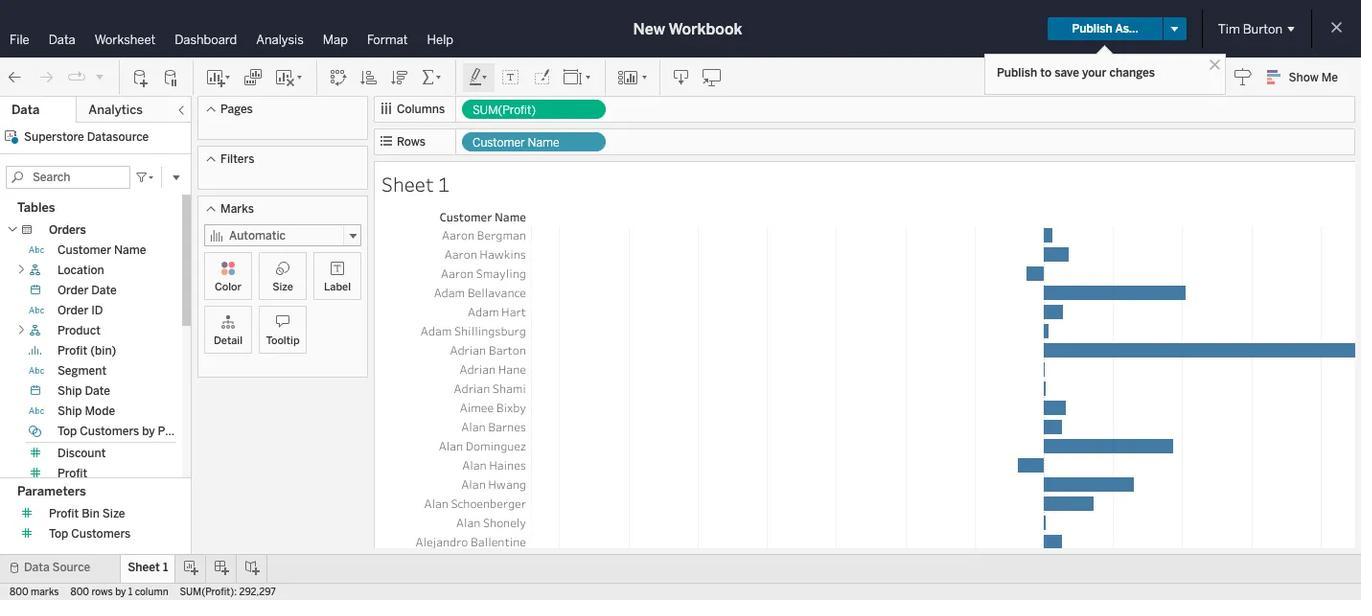 Task type: vqa. For each thing, say whether or not it's contained in the screenshot.
the CPU Usage at the left of the page
no



Task type: locate. For each thing, give the bounding box(es) containing it.
top
[[58, 425, 77, 438], [49, 527, 68, 541]]

product
[[58, 324, 101, 337]]

0 vertical spatial size
[[272, 281, 293, 293]]

1 vertical spatial order
[[58, 304, 89, 317]]

customer name down the sum(profit)
[[473, 136, 559, 150]]

Search text field
[[6, 166, 130, 189]]

ship
[[58, 384, 82, 398], [58, 405, 82, 418]]

1 800 from the left
[[10, 587, 28, 598]]

0 vertical spatial sheet
[[382, 171, 434, 197]]

1 horizontal spatial customer
[[473, 136, 525, 150]]

customers
[[80, 425, 139, 438], [71, 527, 131, 541]]

data down undo image at the top left of the page
[[12, 103, 40, 117]]

source
[[52, 561, 90, 574]]

publish inside button
[[1072, 22, 1113, 35]]

0 vertical spatial customer name
[[473, 136, 559, 150]]

0 vertical spatial ship
[[58, 384, 82, 398]]

file
[[10, 33, 29, 47]]

2 order from the top
[[58, 304, 89, 317]]

show me
[[1289, 71, 1338, 84]]

mode
[[85, 405, 115, 418]]

1 vertical spatial name
[[114, 243, 146, 257]]

1 horizontal spatial customer name
[[473, 136, 559, 150]]

1 vertical spatial by
[[115, 587, 126, 598]]

800
[[10, 587, 28, 598], [70, 587, 89, 598]]

(bin)
[[90, 344, 116, 358]]

customer up location
[[58, 243, 111, 257]]

by for profit
[[142, 425, 155, 438]]

totals image
[[421, 68, 444, 87]]

datasource
[[87, 130, 149, 144]]

fit image
[[563, 68, 593, 87]]

customer down the sum(profit)
[[473, 136, 525, 150]]

0 horizontal spatial publish
[[997, 66, 1037, 80]]

1 vertical spatial publish
[[997, 66, 1037, 80]]

publish left as...
[[1072, 22, 1113, 35]]

1 horizontal spatial sheet 1
[[382, 171, 450, 197]]

name down the sum(profit)
[[528, 136, 559, 150]]

date for order date
[[91, 284, 117, 297]]

order up product
[[58, 304, 89, 317]]

customers down bin at the bottom of page
[[71, 527, 131, 541]]

order up order id
[[58, 284, 89, 297]]

0 horizontal spatial size
[[102, 507, 125, 520]]

1
[[438, 171, 450, 197], [163, 561, 168, 574], [128, 587, 132, 598]]

2 vertical spatial 1
[[128, 587, 132, 598]]

customer name up location
[[58, 243, 146, 257]]

burton
[[1243, 22, 1283, 36]]

0 vertical spatial sheet 1
[[382, 171, 450, 197]]

publish for publish to save your changes
[[997, 66, 1037, 80]]

1 horizontal spatial name
[[528, 136, 559, 150]]

size up tooltip
[[272, 281, 293, 293]]

0 vertical spatial order
[[58, 284, 89, 297]]

sheet 1 down rows
[[382, 171, 450, 197]]

1 horizontal spatial 800
[[70, 587, 89, 598]]

0 vertical spatial 1
[[438, 171, 450, 197]]

marks
[[220, 202, 254, 216]]

data source
[[24, 561, 90, 574]]

ship date
[[58, 384, 110, 398]]

dashboard
[[175, 33, 237, 47]]

date up mode
[[85, 384, 110, 398]]

data up replay animation image at the top of the page
[[49, 33, 75, 47]]

top up data source
[[49, 527, 68, 541]]

1 horizontal spatial sheet
[[382, 171, 434, 197]]

publish
[[1072, 22, 1113, 35], [997, 66, 1037, 80]]

ship down segment
[[58, 384, 82, 398]]

customer
[[473, 136, 525, 150], [58, 243, 111, 257]]

sheet up column
[[128, 561, 160, 574]]

new workbook
[[633, 20, 742, 38]]

help
[[427, 33, 453, 47]]

0 horizontal spatial 1
[[128, 587, 132, 598]]

replay animation image
[[94, 70, 105, 82]]

name up order date
[[114, 243, 146, 257]]

1 up column
[[163, 561, 168, 574]]

order date
[[58, 284, 117, 297]]

superstore
[[24, 130, 84, 144]]

data up 800 marks
[[24, 561, 49, 574]]

1 vertical spatial date
[[85, 384, 110, 398]]

worksheet
[[95, 33, 156, 47]]

tables
[[17, 200, 55, 215]]

1 left column
[[128, 587, 132, 598]]

0 horizontal spatial customer name
[[58, 243, 146, 257]]

sheet down rows
[[382, 171, 434, 197]]

size right bin at the bottom of page
[[102, 507, 125, 520]]

0 vertical spatial top
[[58, 425, 77, 438]]

publish left to
[[997, 66, 1037, 80]]

replay animation image
[[67, 68, 86, 87]]

tooltip
[[266, 335, 300, 347]]

discount
[[58, 447, 106, 460]]

tim
[[1218, 22, 1240, 36]]

publish as... button
[[1048, 17, 1163, 40]]

1 horizontal spatial by
[[142, 425, 155, 438]]

new worksheet image
[[205, 68, 232, 87]]

0 vertical spatial publish
[[1072, 22, 1113, 35]]

sheet 1 up column
[[128, 561, 168, 574]]

1 vertical spatial ship
[[58, 405, 82, 418]]

0 horizontal spatial by
[[115, 587, 126, 598]]

color
[[215, 281, 242, 293]]

highlight image
[[468, 68, 490, 87]]

1 vertical spatial customer name
[[58, 243, 146, 257]]

0 vertical spatial customers
[[80, 425, 139, 438]]

0 horizontal spatial 800
[[10, 587, 28, 598]]

sorted descending by sum of profit within customer name image
[[390, 68, 409, 87]]

publish as...
[[1072, 22, 1139, 35]]

data
[[49, 33, 75, 47], [12, 103, 40, 117], [24, 561, 49, 574]]

sum(profit): 292,297
[[180, 587, 276, 598]]

1 vertical spatial size
[[102, 507, 125, 520]]

top for top customers
[[49, 527, 68, 541]]

customers down mode
[[80, 425, 139, 438]]

1 down columns on the top left of the page
[[438, 171, 450, 197]]

800 rows by 1 column
[[70, 587, 168, 598]]

0 vertical spatial customer
[[473, 136, 525, 150]]

1 ship from the top
[[58, 384, 82, 398]]

1 vertical spatial top
[[49, 527, 68, 541]]

800 left marks on the bottom left
[[10, 587, 28, 598]]

columns
[[397, 103, 445, 116]]

size
[[272, 281, 293, 293], [102, 507, 125, 520]]

0 vertical spatial by
[[142, 425, 155, 438]]

top customers by profit
[[58, 425, 188, 438]]

name
[[528, 136, 559, 150], [114, 243, 146, 257]]

2 800 from the left
[[70, 587, 89, 598]]

by
[[142, 425, 155, 438], [115, 587, 126, 598]]

segment
[[58, 364, 107, 378]]

1 order from the top
[[58, 284, 89, 297]]

date
[[91, 284, 117, 297], [85, 384, 110, 398]]

0 vertical spatial date
[[91, 284, 117, 297]]

ship for ship mode
[[58, 405, 82, 418]]

profit
[[58, 344, 88, 358], [158, 425, 188, 438], [58, 467, 88, 480], [49, 507, 79, 520]]

1 horizontal spatial publish
[[1072, 22, 1113, 35]]

1 vertical spatial customers
[[71, 527, 131, 541]]

show me button
[[1258, 62, 1355, 92]]

1 horizontal spatial 1
[[163, 561, 168, 574]]

ship down ship date
[[58, 405, 82, 418]]

2 ship from the top
[[58, 405, 82, 418]]

rows
[[397, 135, 426, 149]]

sheet
[[382, 171, 434, 197], [128, 561, 160, 574]]

order
[[58, 284, 89, 297], [58, 304, 89, 317]]

0 horizontal spatial sheet
[[128, 561, 160, 574]]

customer name
[[473, 136, 559, 150], [58, 243, 146, 257]]

ship for ship date
[[58, 384, 82, 398]]

date up id
[[91, 284, 117, 297]]

sheet 1
[[382, 171, 450, 197], [128, 561, 168, 574]]

clear sheet image
[[274, 68, 305, 87]]

0 horizontal spatial customer
[[58, 243, 111, 257]]

800 left rows
[[70, 587, 89, 598]]

top up discount
[[58, 425, 77, 438]]

ship mode
[[58, 405, 115, 418]]

0 horizontal spatial sheet 1
[[128, 561, 168, 574]]



Task type: describe. For each thing, give the bounding box(es) containing it.
publish your workbook to edit in tableau desktop image
[[703, 68, 722, 87]]

marks
[[31, 587, 59, 598]]

duplicate image
[[243, 68, 263, 87]]

analytics
[[89, 103, 143, 117]]

customers for top customers by profit
[[80, 425, 139, 438]]

800 for 800 rows by 1 column
[[70, 587, 89, 598]]

2 vertical spatial data
[[24, 561, 49, 574]]

label
[[324, 281, 351, 293]]

1 horizontal spatial size
[[272, 281, 293, 293]]

swap rows and columns image
[[329, 68, 348, 87]]

order for order id
[[58, 304, 89, 317]]

your
[[1082, 66, 1107, 80]]

rows
[[92, 587, 113, 598]]

marks. press enter to open the view data window.. use arrow keys to navigate data visualization elements. image
[[531, 225, 1361, 600]]

profit bin size
[[49, 507, 125, 520]]

changes
[[1110, 66, 1155, 80]]

parameters
[[17, 484, 86, 498]]

2 horizontal spatial 1
[[438, 171, 450, 197]]

format workbook image
[[532, 68, 551, 87]]

0 vertical spatial data
[[49, 33, 75, 47]]

orders
[[49, 223, 86, 237]]

me
[[1322, 71, 1338, 84]]

1 vertical spatial data
[[12, 103, 40, 117]]

map
[[323, 33, 348, 47]]

1 vertical spatial 1
[[163, 561, 168, 574]]

close image
[[1206, 56, 1224, 74]]

1 vertical spatial customer
[[58, 243, 111, 257]]

tim burton
[[1218, 22, 1283, 36]]

show mark labels image
[[501, 68, 521, 87]]

detail
[[214, 335, 243, 347]]

800 marks
[[10, 587, 59, 598]]

sum(profit):
[[180, 587, 237, 598]]

0 vertical spatial name
[[528, 136, 559, 150]]

collapse image
[[175, 104, 187, 116]]

undo image
[[6, 68, 25, 87]]

292,297
[[239, 587, 276, 598]]

data guide image
[[1233, 67, 1252, 86]]

profit for profit
[[58, 467, 88, 480]]

bin
[[82, 507, 100, 520]]

id
[[91, 304, 103, 317]]

new data source image
[[131, 68, 150, 87]]

sum(profit)
[[473, 104, 536, 117]]

publish to save your changes
[[997, 66, 1155, 80]]

top for top customers by profit
[[58, 425, 77, 438]]

sorted ascending by sum of profit within customer name image
[[359, 68, 379, 87]]

to
[[1040, 66, 1052, 80]]

redo image
[[36, 68, 56, 87]]

order id
[[58, 304, 103, 317]]

by for 1
[[115, 587, 126, 598]]

format
[[367, 33, 408, 47]]

column
[[135, 587, 168, 598]]

publish for publish as...
[[1072, 22, 1113, 35]]

pause auto updates image
[[162, 68, 181, 87]]

filters
[[220, 152, 254, 166]]

show
[[1289, 71, 1319, 84]]

analysis
[[256, 33, 304, 47]]

profit for profit bin size
[[49, 507, 79, 520]]

date for ship date
[[85, 384, 110, 398]]

profit for profit (bin)
[[58, 344, 88, 358]]

workbook
[[669, 20, 742, 38]]

top customers
[[49, 527, 131, 541]]

profit (bin)
[[58, 344, 116, 358]]

800 for 800 marks
[[10, 587, 28, 598]]

1 vertical spatial sheet
[[128, 561, 160, 574]]

as...
[[1115, 22, 1139, 35]]

download image
[[672, 68, 691, 87]]

save
[[1055, 66, 1079, 80]]

show/hide cards image
[[617, 68, 648, 87]]

0 horizontal spatial name
[[114, 243, 146, 257]]

1 vertical spatial sheet 1
[[128, 561, 168, 574]]

order for order date
[[58, 284, 89, 297]]

new
[[633, 20, 665, 38]]

pages
[[220, 103, 253, 116]]

superstore datasource
[[24, 130, 149, 144]]

location
[[58, 264, 104, 277]]

customers for top customers
[[71, 527, 131, 541]]



